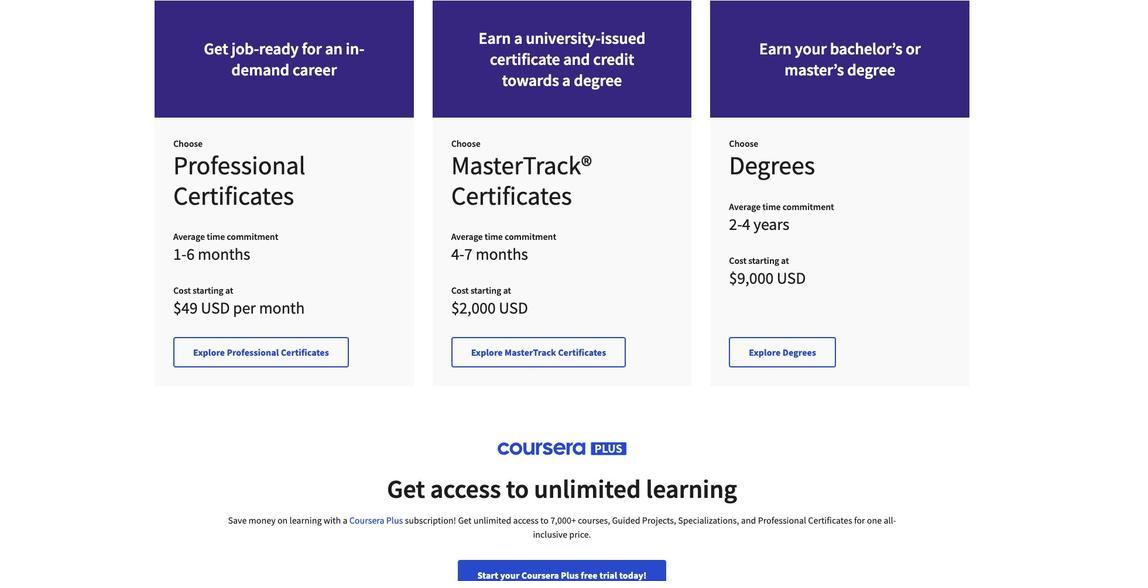Task type: describe. For each thing, give the bounding box(es) containing it.
save money on learning with a coursera plus subscription! get unlimited access to 7,000+ courses, guided projects, specializations, and professional certificates for one all- inclusive price.
[[228, 515, 896, 540]]

explore for mastertrack® certificates
[[471, 346, 503, 358]]

choose for degrees
[[729, 138, 758, 150]]

explore degrees button
[[729, 337, 836, 368]]

per
[[233, 297, 256, 318]]

coursera plus image
[[498, 442, 627, 455]]

trial
[[600, 570, 617, 581]]

explore professional certificates
[[193, 346, 329, 358]]

6
[[186, 243, 195, 264]]

professional inside save money on learning with a coursera plus subscription! get unlimited access to 7,000+ courses, guided projects, specializations, and professional certificates for one all- inclusive price.
[[758, 515, 806, 526]]

starting for degrees
[[748, 254, 779, 266]]

coursera plus link
[[349, 515, 403, 526]]

choose mastertrack® certificates
[[451, 138, 592, 212]]

professional for choose professional certificates
[[173, 150, 305, 182]]

access inside save money on learning with a coursera plus subscription! get unlimited access to 7,000+ courses, guided projects, specializations, and professional certificates for one all- inclusive price.
[[513, 515, 539, 526]]

free
[[581, 570, 598, 581]]

0 vertical spatial access
[[430, 473, 501, 505]]

in-
[[346, 38, 364, 59]]

usd for degrees
[[777, 267, 806, 288]]

explore for degrees
[[749, 346, 781, 358]]

mastertrack
[[505, 346, 556, 358]]

get access to unlimited learning
[[387, 473, 737, 505]]

to inside save money on learning with a coursera plus subscription! get unlimited access to 7,000+ courses, guided projects, specializations, and professional certificates for one all- inclusive price.
[[540, 515, 549, 526]]

at for mastertrack® certificates
[[503, 284, 511, 296]]

average for mastertrack® certificates
[[451, 231, 483, 242]]

$9,000
[[729, 267, 774, 288]]

professional for explore professional certificates
[[227, 346, 279, 358]]

issued
[[601, 28, 645, 49]]

explore mastertrack certificates link
[[451, 337, 626, 368]]

time for mastertrack® certificates
[[485, 231, 503, 242]]

explore mastertrack certificates
[[471, 346, 606, 358]]

at for professional certificates
[[225, 284, 233, 296]]

time for professional certificates
[[207, 231, 225, 242]]

1 vertical spatial a
[[562, 70, 571, 91]]

subscription!
[[405, 515, 456, 526]]

0 vertical spatial to
[[506, 473, 529, 505]]

get job-ready for an in- demand career
[[204, 38, 364, 80]]

1 horizontal spatial learning
[[646, 473, 737, 505]]

months for mastertrack® certificates
[[476, 243, 528, 264]]

2-
[[729, 213, 742, 235]]

start your coursera plus free trial today! button
[[458, 560, 667, 581]]

start your coursera plus free trial today!
[[477, 570, 647, 581]]

and inside earn a university-issued certificate and credit towards a degree
[[563, 49, 590, 70]]

cost for professional certificates
[[173, 284, 191, 296]]

unlimited inside save money on learning with a coursera plus subscription! get unlimited access to 7,000+ courses, guided projects, specializations, and professional certificates for one all- inclusive price.
[[473, 515, 511, 526]]

degree inside earn a university-issued certificate and credit towards a degree
[[574, 70, 622, 91]]

with
[[324, 515, 341, 526]]

months for professional certificates
[[198, 243, 250, 264]]

average for professional certificates
[[173, 231, 205, 242]]

on
[[277, 515, 288, 526]]

cost for degrees
[[729, 254, 747, 266]]

usd for mastertrack® certificates
[[499, 297, 528, 318]]

explore mastertrack certificates button
[[451, 337, 626, 368]]

time for degrees
[[763, 201, 781, 212]]

usd for professional certificates
[[201, 297, 230, 318]]

guided
[[612, 515, 640, 526]]

degrees for explore degrees
[[783, 346, 816, 358]]

starting for mastertrack® certificates
[[471, 284, 501, 296]]

certificates for choose mastertrack® certificates
[[451, 179, 572, 212]]

university-
[[526, 28, 601, 49]]

coursera inside save money on learning with a coursera plus subscription! get unlimited access to 7,000+ courses, guided projects, specializations, and professional certificates for one all- inclusive price.
[[349, 515, 384, 526]]

4
[[742, 213, 750, 235]]



Task type: locate. For each thing, give the bounding box(es) containing it.
earn inside 'earn your bachelor's or master's degree'
[[759, 38, 792, 59]]

cost inside cost starting at $49 usd per month
[[173, 284, 191, 296]]

certificates
[[173, 179, 294, 212], [451, 179, 572, 212], [281, 346, 329, 358], [558, 346, 606, 358], [808, 515, 852, 526]]

2 vertical spatial get
[[458, 515, 472, 526]]

commitment inside 'average time commitment 2-4 years'
[[783, 201, 834, 212]]

cost up $49 on the bottom left
[[173, 284, 191, 296]]

certificates for explore professional certificates
[[281, 346, 329, 358]]

mastertrack®
[[451, 150, 592, 182]]

0 horizontal spatial access
[[430, 473, 501, 505]]

money
[[249, 515, 276, 526]]

degree inside 'earn your bachelor's or master's degree'
[[847, 59, 895, 80]]

certificates right the mastertrack
[[558, 346, 606, 358]]

explore for professional certificates
[[193, 346, 225, 358]]

career
[[293, 59, 337, 80]]

0 vertical spatial a
[[514, 28, 523, 49]]

earn your bachelor's or master's degree
[[759, 38, 921, 80]]

1 horizontal spatial a
[[514, 28, 523, 49]]

average time commitment 1-6 months
[[173, 231, 278, 264]]

access
[[430, 473, 501, 505], [513, 515, 539, 526]]

usd inside cost starting at $49 usd per month
[[201, 297, 230, 318]]

get left job-
[[204, 38, 228, 59]]

2 horizontal spatial choose
[[729, 138, 758, 150]]

get right subscription!
[[458, 515, 472, 526]]

1 vertical spatial to
[[540, 515, 549, 526]]

at for degrees
[[781, 254, 789, 266]]

1 horizontal spatial explore
[[471, 346, 503, 358]]

0 vertical spatial professional
[[173, 150, 305, 182]]

a
[[514, 28, 523, 49], [562, 70, 571, 91], [343, 515, 347, 526]]

your inside 'earn your bachelor's or master's degree'
[[795, 38, 827, 59]]

1 horizontal spatial plus
[[561, 570, 579, 581]]

0 horizontal spatial learning
[[290, 515, 322, 526]]

certificates for choose professional certificates
[[173, 179, 294, 212]]

at inside cost starting at $2,000 usd
[[503, 284, 511, 296]]

average inside average time commitment 4-7 months
[[451, 231, 483, 242]]

or
[[906, 38, 921, 59]]

usd right $9,000
[[777, 267, 806, 288]]

job-
[[231, 38, 259, 59]]

starting inside cost starting at $2,000 usd
[[471, 284, 501, 296]]

1 horizontal spatial months
[[476, 243, 528, 264]]

7
[[464, 243, 472, 264]]

1 vertical spatial unlimited
[[473, 515, 511, 526]]

starting inside cost starting at $49 usd per month
[[193, 284, 223, 296]]

credit
[[593, 49, 634, 70]]

2 horizontal spatial time
[[763, 201, 781, 212]]

2 horizontal spatial at
[[781, 254, 789, 266]]

2 vertical spatial a
[[343, 515, 347, 526]]

starting inside cost starting at $9,000 usd
[[748, 254, 779, 266]]

starting
[[748, 254, 779, 266], [193, 284, 223, 296], [471, 284, 501, 296]]

degree down issued
[[574, 70, 622, 91]]

1 horizontal spatial and
[[741, 515, 756, 526]]

cost
[[729, 254, 747, 266], [173, 284, 191, 296], [451, 284, 469, 296]]

cost starting at $9,000 usd
[[729, 254, 806, 288]]

a inside save money on learning with a coursera plus subscription! get unlimited access to 7,000+ courses, guided projects, specializations, and professional certificates for one all- inclusive price.
[[343, 515, 347, 526]]

2 vertical spatial professional
[[758, 515, 806, 526]]

average up 4
[[729, 201, 761, 212]]

at down years
[[781, 254, 789, 266]]

choose
[[173, 138, 203, 150], [451, 138, 481, 150], [729, 138, 758, 150]]

months right 7
[[476, 243, 528, 264]]

your for earn
[[795, 38, 827, 59]]

cost up '$2,000'
[[451, 284, 469, 296]]

choose inside choose professional certificates
[[173, 138, 203, 150]]

0 vertical spatial degrees
[[729, 150, 815, 182]]

time inside average time commitment 1-6 months
[[207, 231, 225, 242]]

cost inside cost starting at $2,000 usd
[[451, 284, 469, 296]]

for inside save money on learning with a coursera plus subscription! get unlimited access to 7,000+ courses, guided projects, specializations, and professional certificates for one all- inclusive price.
[[854, 515, 865, 526]]

1 horizontal spatial unlimited
[[534, 473, 641, 505]]

plus left subscription!
[[386, 515, 403, 526]]

and
[[563, 49, 590, 70], [741, 515, 756, 526]]

0 vertical spatial plus
[[386, 515, 403, 526]]

learning inside save money on learning with a coursera plus subscription! get unlimited access to 7,000+ courses, guided projects, specializations, and professional certificates for one all- inclusive price.
[[290, 515, 322, 526]]

0 horizontal spatial choose
[[173, 138, 203, 150]]

start your coursera plus free trial today! link
[[458, 560, 667, 581]]

earn inside earn a university-issued certificate and credit towards a degree
[[479, 28, 511, 49]]

average for degrees
[[729, 201, 761, 212]]

certificates inside choose mastertrack® certificates
[[451, 179, 572, 212]]

coursera inside start your coursera plus free trial today! button
[[522, 570, 559, 581]]

for inside get job-ready for an in- demand career
[[302, 38, 322, 59]]

your right the start
[[500, 570, 520, 581]]

certificates up average time commitment 1-6 months at the left
[[173, 179, 294, 212]]

get up subscription!
[[387, 473, 425, 505]]

certificates up average time commitment 4-7 months
[[451, 179, 572, 212]]

average inside 'average time commitment 2-4 years'
[[729, 201, 761, 212]]

3 choose from the left
[[729, 138, 758, 150]]

month
[[259, 297, 305, 318]]

cost starting at $2,000 usd
[[451, 284, 528, 318]]

2 horizontal spatial average
[[729, 201, 761, 212]]

commitment inside average time commitment 1-6 months
[[227, 231, 278, 242]]

1 vertical spatial and
[[741, 515, 756, 526]]

and left 'credit' on the right top of the page
[[563, 49, 590, 70]]

unlimited
[[534, 473, 641, 505], [473, 515, 511, 526]]

starting up $9,000
[[748, 254, 779, 266]]

cost up $9,000
[[729, 254, 747, 266]]

0 horizontal spatial explore
[[193, 346, 225, 358]]

learning up specializations,
[[646, 473, 737, 505]]

1 horizontal spatial get
[[387, 473, 425, 505]]

1 horizontal spatial usd
[[499, 297, 528, 318]]

explore degrees
[[749, 346, 816, 358]]

0 horizontal spatial and
[[563, 49, 590, 70]]

commitment inside average time commitment 4-7 months
[[505, 231, 556, 242]]

cost inside cost starting at $9,000 usd
[[729, 254, 747, 266]]

1-
[[173, 243, 186, 264]]

1 vertical spatial professional
[[227, 346, 279, 358]]

0 horizontal spatial earn
[[479, 28, 511, 49]]

2 months from the left
[[476, 243, 528, 264]]

master's
[[784, 59, 844, 80]]

bachelor's
[[830, 38, 902, 59]]

choose for mastertrack® certificates
[[451, 138, 481, 150]]

2 horizontal spatial a
[[562, 70, 571, 91]]

courses,
[[578, 515, 610, 526]]

demand
[[231, 59, 289, 80]]

your for start
[[500, 570, 520, 581]]

0 vertical spatial for
[[302, 38, 322, 59]]

average up the 6 at the top left
[[173, 231, 205, 242]]

0 horizontal spatial plus
[[386, 515, 403, 526]]

certificates inside save money on learning with a coursera plus subscription! get unlimited access to 7,000+ courses, guided projects, specializations, and professional certificates for one all- inclusive price.
[[808, 515, 852, 526]]

certificates inside choose professional certificates
[[173, 179, 294, 212]]

0 horizontal spatial get
[[204, 38, 228, 59]]

a up towards
[[514, 28, 523, 49]]

average
[[729, 201, 761, 212], [173, 231, 205, 242], [451, 231, 483, 242]]

0 vertical spatial coursera
[[349, 515, 384, 526]]

starting for professional certificates
[[193, 284, 223, 296]]

$2,000
[[451, 297, 496, 318]]

4-
[[451, 243, 464, 264]]

certificate
[[490, 49, 560, 70]]

0 vertical spatial unlimited
[[534, 473, 641, 505]]

one
[[867, 515, 882, 526]]

1 explore from the left
[[193, 346, 225, 358]]

0 horizontal spatial to
[[506, 473, 529, 505]]

0 horizontal spatial commitment
[[227, 231, 278, 242]]

0 vertical spatial learning
[[646, 473, 737, 505]]

commitment
[[783, 201, 834, 212], [227, 231, 278, 242], [505, 231, 556, 242]]

0 horizontal spatial at
[[225, 284, 233, 296]]

get
[[204, 38, 228, 59], [387, 473, 425, 505], [458, 515, 472, 526]]

and inside save money on learning with a coursera plus subscription! get unlimited access to 7,000+ courses, guided projects, specializations, and professional certificates for one all- inclusive price.
[[741, 515, 756, 526]]

and right specializations,
[[741, 515, 756, 526]]

starting up '$2,000'
[[471, 284, 501, 296]]

0 horizontal spatial your
[[500, 570, 520, 581]]

usd left per on the bottom of the page
[[201, 297, 230, 318]]

2 horizontal spatial get
[[458, 515, 472, 526]]

3 explore from the left
[[749, 346, 781, 358]]

your left "bachelor's" at the right of page
[[795, 38, 827, 59]]

unlimited up the start
[[473, 515, 511, 526]]

0 horizontal spatial average
[[173, 231, 205, 242]]

1 horizontal spatial to
[[540, 515, 549, 526]]

2 choose from the left
[[451, 138, 481, 150]]

plus inside button
[[561, 570, 579, 581]]

1 horizontal spatial cost
[[451, 284, 469, 296]]

certificates left one
[[808, 515, 852, 526]]

plus left free
[[561, 570, 579, 581]]

1 vertical spatial learning
[[290, 515, 322, 526]]

degree
[[847, 59, 895, 80], [574, 70, 622, 91]]

years
[[754, 213, 789, 235]]

1 horizontal spatial starting
[[471, 284, 501, 296]]

1 horizontal spatial commitment
[[505, 231, 556, 242]]

1 horizontal spatial coursera
[[522, 570, 559, 581]]

1 vertical spatial plus
[[561, 570, 579, 581]]

0 horizontal spatial time
[[207, 231, 225, 242]]

earn
[[479, 28, 511, 49], [759, 38, 792, 59]]

to
[[506, 473, 529, 505], [540, 515, 549, 526]]

1 horizontal spatial average
[[451, 231, 483, 242]]

learning
[[646, 473, 737, 505], [290, 515, 322, 526]]

average up 7
[[451, 231, 483, 242]]

average time commitment 2-4 years
[[729, 201, 834, 235]]

for left one
[[854, 515, 865, 526]]

1 vertical spatial for
[[854, 515, 865, 526]]

2 explore from the left
[[471, 346, 503, 358]]

choose professional certificates
[[173, 138, 305, 212]]

earn for degrees
[[759, 38, 792, 59]]

certificates for explore mastertrack certificates
[[558, 346, 606, 358]]

time inside 'average time commitment 2-4 years'
[[763, 201, 781, 212]]

degree left or
[[847, 59, 895, 80]]

2 horizontal spatial starting
[[748, 254, 779, 266]]

months inside average time commitment 4-7 months
[[476, 243, 528, 264]]

access up subscription!
[[430, 473, 501, 505]]

plus
[[386, 515, 403, 526], [561, 570, 579, 581]]

average time commitment 4-7 months
[[451, 231, 556, 264]]

inclusive
[[533, 529, 567, 540]]

0 horizontal spatial for
[[302, 38, 322, 59]]

0 horizontal spatial starting
[[193, 284, 223, 296]]

0 horizontal spatial usd
[[201, 297, 230, 318]]

commitment for degrees
[[783, 201, 834, 212]]

degrees
[[729, 150, 815, 182], [783, 346, 816, 358]]

explore
[[193, 346, 225, 358], [471, 346, 503, 358], [749, 346, 781, 358]]

a right with
[[343, 515, 347, 526]]

coursera right with
[[349, 515, 384, 526]]

1 horizontal spatial time
[[485, 231, 503, 242]]

explore professional certificates button
[[173, 337, 349, 368]]

at inside cost starting at $49 usd per month
[[225, 284, 233, 296]]

0 vertical spatial and
[[563, 49, 590, 70]]

time
[[763, 201, 781, 212], [207, 231, 225, 242], [485, 231, 503, 242]]

get for get access to unlimited learning
[[387, 473, 425, 505]]

1 vertical spatial degrees
[[783, 346, 816, 358]]

2 horizontal spatial cost
[[729, 254, 747, 266]]

0 vertical spatial your
[[795, 38, 827, 59]]

earn a university-issued certificate and credit towards a degree
[[479, 28, 645, 91]]

1 horizontal spatial earn
[[759, 38, 792, 59]]

1 vertical spatial your
[[500, 570, 520, 581]]

cost for mastertrack® certificates
[[451, 284, 469, 296]]

professional inside button
[[227, 346, 279, 358]]

1 horizontal spatial degree
[[847, 59, 895, 80]]

0 horizontal spatial cost
[[173, 284, 191, 296]]

ready
[[259, 38, 299, 59]]

1 choose from the left
[[173, 138, 203, 150]]

months
[[198, 243, 250, 264], [476, 243, 528, 264]]

2 horizontal spatial explore
[[749, 346, 781, 358]]

choose degrees
[[729, 138, 815, 182]]

professional
[[173, 150, 305, 182], [227, 346, 279, 358], [758, 515, 806, 526]]

7,000+
[[550, 515, 576, 526]]

for left an in the left top of the page
[[302, 38, 322, 59]]

an
[[325, 38, 343, 59]]

at inside cost starting at $9,000 usd
[[781, 254, 789, 266]]

cost starting at $49 usd per month
[[173, 284, 305, 318]]

2 horizontal spatial usd
[[777, 267, 806, 288]]

commitment for professional certificates
[[227, 231, 278, 242]]

1 months from the left
[[198, 243, 250, 264]]

1 vertical spatial coursera
[[522, 570, 559, 581]]

start
[[477, 570, 498, 581]]

explore degrees link
[[729, 337, 836, 368]]

usd right '$2,000'
[[499, 297, 528, 318]]

get inside get job-ready for an in- demand career
[[204, 38, 228, 59]]

1 vertical spatial access
[[513, 515, 539, 526]]

your inside button
[[500, 570, 520, 581]]

learning right the on
[[290, 515, 322, 526]]

0 horizontal spatial degree
[[574, 70, 622, 91]]

get for get job-ready for an in- demand career
[[204, 38, 228, 59]]

choose for professional certificates
[[173, 138, 203, 150]]

choose inside choose mastertrack® certificates
[[451, 138, 481, 150]]

degrees for choose degrees
[[729, 150, 815, 182]]

a right towards
[[562, 70, 571, 91]]

certificates down month
[[281, 346, 329, 358]]

1 horizontal spatial for
[[854, 515, 865, 526]]

explore professional certificates link
[[173, 337, 349, 368]]

choose inside choose degrees
[[729, 138, 758, 150]]

projects,
[[642, 515, 676, 526]]

at
[[781, 254, 789, 266], [225, 284, 233, 296], [503, 284, 511, 296]]

at up per on the bottom of the page
[[225, 284, 233, 296]]

time inside average time commitment 4-7 months
[[485, 231, 503, 242]]

0 horizontal spatial unlimited
[[473, 515, 511, 526]]

starting up $49 on the bottom left
[[193, 284, 223, 296]]

commitment for mastertrack® certificates
[[505, 231, 556, 242]]

0 horizontal spatial months
[[198, 243, 250, 264]]

usd inside cost starting at $2,000 usd
[[499, 297, 528, 318]]

your
[[795, 38, 827, 59], [500, 570, 520, 581]]

plus inside save money on learning with a coursera plus subscription! get unlimited access to 7,000+ courses, guided projects, specializations, and professional certificates for one all- inclusive price.
[[386, 515, 403, 526]]

1 vertical spatial get
[[387, 473, 425, 505]]

access up inclusive
[[513, 515, 539, 526]]

1 horizontal spatial access
[[513, 515, 539, 526]]

unlimited up courses,
[[534, 473, 641, 505]]

earn for mastertrack®
[[479, 28, 511, 49]]

coursera down inclusive
[[522, 570, 559, 581]]

for
[[302, 38, 322, 59], [854, 515, 865, 526]]

months right the 6 at the top left
[[198, 243, 250, 264]]

towards
[[502, 70, 559, 91]]

get inside save money on learning with a coursera plus subscription! get unlimited access to 7,000+ courses, guided projects, specializations, and professional certificates for one all- inclusive price.
[[458, 515, 472, 526]]

months inside average time commitment 1-6 months
[[198, 243, 250, 264]]

average inside average time commitment 1-6 months
[[173, 231, 205, 242]]

degrees inside "explore degrees" button
[[783, 346, 816, 358]]

0 vertical spatial get
[[204, 38, 228, 59]]

save
[[228, 515, 247, 526]]

all-
[[884, 515, 896, 526]]

$49
[[173, 297, 198, 318]]

at down average time commitment 4-7 months
[[503, 284, 511, 296]]

1 horizontal spatial choose
[[451, 138, 481, 150]]

price.
[[569, 529, 591, 540]]

2 horizontal spatial commitment
[[783, 201, 834, 212]]

today!
[[619, 570, 647, 581]]

0 horizontal spatial a
[[343, 515, 347, 526]]

usd
[[777, 267, 806, 288], [201, 297, 230, 318], [499, 297, 528, 318]]

usd inside cost starting at $9,000 usd
[[777, 267, 806, 288]]

1 horizontal spatial your
[[795, 38, 827, 59]]

specializations,
[[678, 515, 739, 526]]

1 horizontal spatial at
[[503, 284, 511, 296]]

coursera
[[349, 515, 384, 526], [522, 570, 559, 581]]

0 horizontal spatial coursera
[[349, 515, 384, 526]]



Task type: vqa. For each thing, say whether or not it's contained in the screenshot.
"Explore Free Courses" at the top of page
no



